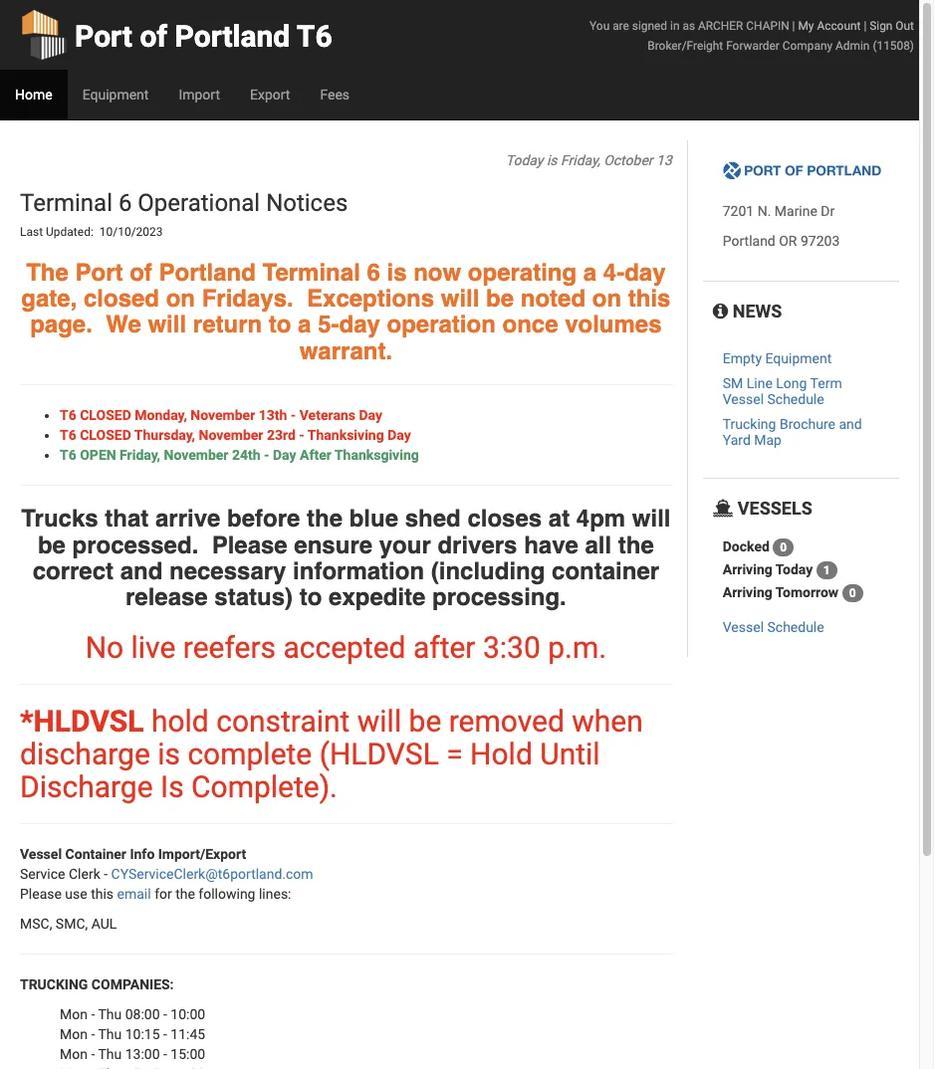 Task type: describe. For each thing, give the bounding box(es) containing it.
port inside the port of portland terminal 6 is now operating a 4-day gate, closed on
[[75, 259, 123, 286]]

day inside the port of portland terminal 6 is now operating a 4-day gate, closed on
[[625, 259, 666, 286]]

trucking brochure and yard map link
[[723, 417, 862, 448]]

import button
[[164, 70, 235, 120]]

expedite
[[329, 584, 426, 612]]

email
[[117, 886, 151, 902]]

operating
[[468, 259, 577, 286]]

to inside the .  exceptions will be noted on this page.  we will return to a 5-day operation once volumes warrant.
[[269, 311, 291, 339]]

smc,
[[56, 916, 88, 932]]

live
[[131, 630, 176, 665]]

after
[[300, 447, 332, 463]]

0 horizontal spatial 0
[[780, 541, 787, 555]]

we
[[106, 311, 141, 339]]

friday, inside "t6 closed monday, november 13th - veterans day t6 closed thursday, november 23rd - thanksiving day t6 open friday, november 24th - day after thanksgiving"
[[120, 447, 160, 463]]

1 | from the left
[[793, 19, 795, 33]]

- inside vessel container info import/export service clerk - cyserviceclerk@t6portland.com please use this email for the following lines:
[[104, 866, 108, 882]]

trucks that arrive before the blue shed closes at 4pm will be processed.  please ensure your drivers have all the correct and necessary information (including container release status) to expedite processing.
[[21, 505, 671, 612]]

now
[[414, 259, 461, 286]]

1 horizontal spatial day
[[359, 408, 382, 424]]

- left 10:00
[[163, 1007, 167, 1023]]

fridays
[[202, 285, 287, 313]]

docked 0 arriving today 1 arriving tomorrow 0
[[723, 538, 856, 601]]

news
[[728, 301, 782, 322]]

forwarder
[[726, 39, 780, 53]]

release
[[125, 584, 208, 612]]

1 thu from the top
[[98, 1007, 122, 1023]]

no
[[85, 630, 124, 665]]

october
[[604, 152, 653, 168]]

portland inside the port of portland terminal 6 is now operating a 4-day gate, closed on
[[159, 259, 256, 286]]

or
[[779, 233, 797, 249]]

container
[[65, 846, 126, 862]]

6 inside the port of portland terminal 6 is now operating a 4-day gate, closed on
[[367, 259, 380, 286]]

notices
[[266, 189, 348, 217]]

use
[[65, 886, 87, 902]]

be inside hold constraint will be removed when discharge is complete (hldvsl = hold until discharge is complete).
[[409, 704, 442, 739]]

10:15
[[125, 1027, 160, 1043]]

24th
[[232, 447, 261, 463]]

accepted
[[283, 630, 406, 665]]

last
[[20, 226, 43, 239]]

0 vertical spatial today
[[506, 152, 543, 168]]

*hldvsl
[[20, 704, 144, 739]]

processing.
[[432, 584, 567, 612]]

- right 13th
[[291, 408, 296, 424]]

0 horizontal spatial day
[[273, 447, 296, 463]]

3 mon from the top
[[60, 1047, 88, 1063]]

on inside the port of portland terminal 6 is now operating a 4-day gate, closed on
[[166, 285, 195, 313]]

2 vertical spatial november
[[164, 447, 229, 463]]

line
[[747, 376, 773, 392]]

1 mon from the top
[[60, 1007, 88, 1023]]

thursday,
[[134, 428, 195, 443]]

port of portland t6 image
[[723, 162, 882, 182]]

be inside the trucks that arrive before the blue shed closes at 4pm will be processed.  please ensure your drivers have all the correct and necessary information (including container release status) to expedite processing.
[[38, 531, 66, 559]]

2 closed from the top
[[80, 428, 131, 443]]

ensure
[[294, 531, 373, 559]]

please inside the trucks that arrive before the blue shed closes at 4pm will be processed.  please ensure your drivers have all the correct and necessary information (including container release status) to expedite processing.
[[212, 531, 288, 559]]

discharge
[[20, 770, 153, 805]]

veterans
[[300, 408, 356, 424]]

operation
[[387, 311, 496, 339]]

company
[[783, 39, 833, 53]]

equipment button
[[67, 70, 164, 120]]

export
[[250, 87, 290, 103]]

will inside the trucks that arrive before the blue shed closes at 4pm will be processed.  please ensure your drivers have all the correct and necessary information (including container release status) to expedite processing.
[[632, 505, 671, 533]]

2 horizontal spatial day
[[388, 428, 411, 443]]

account
[[817, 19, 861, 33]]

sign
[[870, 19, 893, 33]]

and inside empty equipment sm line long term vessel schedule trucking brochure and yard map
[[839, 417, 862, 433]]

terminal inside "terminal 6 operational notices last updated:  10/10/2023"
[[20, 189, 113, 217]]

have
[[524, 531, 579, 559]]

7201 n. marine dr
[[723, 204, 835, 219]]

empty equipment sm line long term vessel schedule trucking brochure and yard map
[[723, 351, 862, 448]]

will inside hold constraint will be removed when discharge is complete (hldvsl = hold until discharge is complete).
[[357, 704, 402, 739]]

2 thu from the top
[[98, 1027, 122, 1043]]

as
[[683, 19, 695, 33]]

1 vertical spatial portland
[[723, 233, 776, 249]]

t6 up trucks
[[60, 428, 76, 443]]

volumes
[[565, 311, 662, 339]]

terminal 6 operational notices last updated:  10/10/2023
[[20, 189, 354, 239]]

return
[[193, 311, 262, 339]]

complete
[[188, 737, 312, 772]]

reefers
[[183, 630, 276, 665]]

aul
[[91, 916, 117, 932]]

fees button
[[305, 70, 365, 120]]

0 vertical spatial portland
[[175, 19, 290, 54]]

(11508)
[[873, 39, 915, 53]]

discharge
[[20, 737, 150, 772]]

a inside the port of portland terminal 6 is now operating a 4-day gate, closed on
[[584, 259, 597, 286]]

1 closed from the top
[[80, 408, 131, 424]]

removed
[[449, 704, 565, 739]]

the inside vessel container info import/export service clerk - cyserviceclerk@t6portland.com please use this email for the following lines:
[[176, 886, 195, 902]]

3:30
[[483, 630, 541, 665]]

broker/freight
[[648, 39, 723, 53]]

23rd
[[267, 428, 296, 443]]

vessel for vessel schedule
[[723, 619, 764, 635]]

necessary
[[169, 558, 286, 586]]

the
[[26, 259, 69, 286]]

is inside the port of portland terminal 6 is now operating a 4-day gate, closed on
[[387, 259, 407, 286]]

t6 inside port of portland t6 link
[[297, 19, 332, 54]]

vessel schedule link
[[723, 619, 825, 635]]

before
[[227, 505, 300, 533]]

term
[[810, 376, 842, 392]]

brochure
[[780, 417, 836, 433]]

08:00
[[125, 1007, 160, 1023]]

on inside the .  exceptions will be noted on this page.  we will return to a 5-day operation once volumes warrant.
[[593, 285, 622, 313]]

lines:
[[259, 886, 291, 902]]

=
[[447, 737, 463, 772]]

vessel container info import/export service clerk - cyserviceclerk@t6portland.com please use this email for the following lines:
[[20, 846, 313, 902]]

archer
[[698, 19, 744, 33]]

to inside the trucks that arrive before the blue shed closes at 4pm will be processed.  please ensure your drivers have all the correct and necessary information (including container release status) to expedite processing.
[[300, 584, 322, 612]]

- left 13:00
[[91, 1047, 95, 1063]]

please inside vessel container info import/export service clerk - cyserviceclerk@t6portland.com please use this email for the following lines:
[[20, 886, 62, 902]]

- left 11:45
[[163, 1027, 167, 1043]]

trucking companies:
[[20, 977, 174, 993]]

will right we on the left top
[[148, 311, 186, 339]]

t6 left open
[[60, 447, 76, 463]]

your
[[379, 531, 431, 559]]

exceptions
[[307, 285, 434, 313]]

equipment inside empty equipment sm line long term vessel schedule trucking brochure and yard map
[[766, 351, 832, 367]]

3 thu from the top
[[98, 1047, 122, 1063]]

- right 23rd
[[299, 428, 305, 443]]

noted
[[521, 285, 586, 313]]

1
[[824, 564, 830, 578]]

equipment inside popup button
[[82, 87, 149, 103]]

companies:
[[91, 977, 174, 993]]

long
[[776, 376, 807, 392]]

sm line long term vessel schedule link
[[723, 376, 842, 407]]

2 arriving from the top
[[723, 584, 773, 600]]

port of portland t6 link
[[20, 0, 332, 70]]

drivers
[[438, 531, 517, 559]]

trucking
[[20, 977, 88, 993]]



Task type: locate. For each thing, give the bounding box(es) containing it.
and down that
[[120, 558, 163, 586]]

on right noted
[[593, 285, 622, 313]]

0 vertical spatial november
[[191, 408, 255, 424]]

4-
[[604, 259, 625, 286]]

0 vertical spatial port
[[75, 19, 132, 54]]

thanksgiving
[[335, 447, 419, 463]]

will left once
[[441, 285, 480, 313]]

thu left 10:15 at the left bottom of the page
[[98, 1027, 122, 1043]]

the right for
[[176, 886, 195, 902]]

1 vertical spatial and
[[120, 558, 163, 586]]

no live reefers accepted after 3:30 p.m.
[[85, 630, 607, 665]]

trucking
[[723, 417, 776, 433]]

day inside the .  exceptions will be noted on this page.  we will return to a 5-day operation once volumes warrant.
[[339, 311, 380, 339]]

yard
[[723, 432, 751, 448]]

1 horizontal spatial on
[[593, 285, 622, 313]]

for
[[155, 886, 172, 902]]

port down 10/10/2023
[[75, 259, 123, 286]]

1 horizontal spatial day
[[625, 259, 666, 286]]

arrive
[[155, 505, 221, 533]]

1 arriving from the top
[[723, 561, 773, 577]]

vessel up trucking
[[723, 391, 764, 407]]

clerk
[[69, 866, 100, 882]]

terminal up last
[[20, 189, 113, 217]]

day up thanksiving
[[359, 408, 382, 424]]

p.m.
[[548, 630, 607, 665]]

portland up return at the left top
[[159, 259, 256, 286]]

0 vertical spatial to
[[269, 311, 291, 339]]

on right 'closed'
[[166, 285, 195, 313]]

6 up 10/10/2023
[[118, 189, 132, 217]]

0 vertical spatial terminal
[[20, 189, 113, 217]]

and right brochure
[[839, 417, 862, 433]]

signed
[[632, 19, 668, 33]]

0 vertical spatial thu
[[98, 1007, 122, 1023]]

monday,
[[135, 408, 187, 424]]

will right 4pm
[[632, 505, 671, 533]]

0 vertical spatial this
[[628, 285, 671, 313]]

0 horizontal spatial a
[[298, 311, 311, 339]]

this inside vessel container info import/export service clerk - cyserviceclerk@t6portland.com please use this email for the following lines:
[[91, 886, 114, 902]]

today inside the docked 0 arriving today 1 arriving tomorrow 0
[[776, 561, 813, 577]]

1 vertical spatial closed
[[80, 428, 131, 443]]

schedule inside empty equipment sm line long term vessel schedule trucking brochure and yard map
[[768, 391, 825, 407]]

0 horizontal spatial be
[[38, 531, 66, 559]]

1 horizontal spatial please
[[212, 531, 288, 559]]

1 vertical spatial thu
[[98, 1027, 122, 1043]]

t6
[[297, 19, 332, 54], [60, 408, 76, 424], [60, 428, 76, 443], [60, 447, 76, 463]]

13
[[657, 152, 672, 168]]

vessel for vessel container info import/export service clerk - cyserviceclerk@t6portland.com please use this email for the following lines:
[[20, 846, 62, 862]]

1 horizontal spatial is
[[387, 259, 407, 286]]

info
[[130, 846, 155, 862]]

2 horizontal spatial is
[[547, 152, 557, 168]]

1 vertical spatial be
[[38, 531, 66, 559]]

this
[[628, 285, 671, 313], [91, 886, 114, 902]]

1 horizontal spatial 0
[[849, 587, 856, 601]]

0 vertical spatial closed
[[80, 408, 131, 424]]

terminal inside the port of portland terminal 6 is now operating a 4-day gate, closed on
[[263, 259, 360, 286]]

1 horizontal spatial friday,
[[561, 152, 600, 168]]

arriving down docked
[[723, 561, 773, 577]]

1 vertical spatial a
[[298, 311, 311, 339]]

all
[[585, 531, 612, 559]]

1 schedule from the top
[[768, 391, 825, 407]]

10:00
[[171, 1007, 205, 1023]]

1 horizontal spatial to
[[300, 584, 322, 612]]

friday, left october on the right
[[561, 152, 600, 168]]

2 | from the left
[[864, 19, 867, 33]]

and inside the trucks that arrive before the blue shed closes at 4pm will be processed.  please ensure your drivers have all the correct and necessary information (including container release status) to expedite processing.
[[120, 558, 163, 586]]

admin
[[836, 39, 870, 53]]

0 horizontal spatial equipment
[[82, 87, 149, 103]]

the right all
[[618, 531, 654, 559]]

this right 4- on the right top of the page
[[628, 285, 671, 313]]

thu left 13:00
[[98, 1047, 122, 1063]]

t6 closed monday, november 13th - veterans day t6 closed thursday, november 23rd - thanksiving day t6 open friday, november 24th - day after thanksgiving
[[60, 408, 419, 463]]

to
[[269, 311, 291, 339], [300, 584, 322, 612]]

schedule down tomorrow
[[768, 619, 825, 635]]

a inside the .  exceptions will be noted on this page.  we will return to a 5-day operation once volumes warrant.
[[298, 311, 311, 339]]

0 horizontal spatial the
[[176, 886, 195, 902]]

this inside the .  exceptions will be noted on this page.  we will return to a 5-day operation once volumes warrant.
[[628, 285, 671, 313]]

shed
[[405, 505, 461, 533]]

| left sign
[[864, 19, 867, 33]]

1 vertical spatial please
[[20, 886, 62, 902]]

1 port from the top
[[75, 19, 132, 54]]

0 vertical spatial please
[[212, 531, 288, 559]]

port up equipment popup button
[[75, 19, 132, 54]]

11:45
[[171, 1027, 205, 1043]]

0 horizontal spatial day
[[339, 311, 380, 339]]

docked
[[723, 538, 770, 554]]

0 horizontal spatial on
[[166, 285, 195, 313]]

vessel inside vessel container info import/export service clerk - cyserviceclerk@t6portland.com please use this email for the following lines:
[[20, 846, 62, 862]]

1 horizontal spatial today
[[776, 561, 813, 577]]

1 vertical spatial day
[[339, 311, 380, 339]]

2 vertical spatial portland
[[159, 259, 256, 286]]

13:00
[[125, 1047, 160, 1063]]

0 horizontal spatial this
[[91, 886, 114, 902]]

1 on from the left
[[166, 285, 195, 313]]

1 horizontal spatial and
[[839, 417, 862, 433]]

1 horizontal spatial 6
[[367, 259, 380, 286]]

0 vertical spatial arriving
[[723, 561, 773, 577]]

email link
[[117, 886, 151, 902]]

friday, down thursday,
[[120, 447, 160, 463]]

- down trucking companies:
[[91, 1007, 95, 1023]]

1 vertical spatial port
[[75, 259, 123, 286]]

1 vertical spatial schedule
[[768, 619, 825, 635]]

november
[[191, 408, 255, 424], [199, 428, 263, 443], [164, 447, 229, 463]]

of up equipment popup button
[[140, 19, 167, 54]]

a left 5-
[[298, 311, 311, 339]]

0 horizontal spatial today
[[506, 152, 543, 168]]

- right 24th
[[264, 447, 269, 463]]

0 right tomorrow
[[849, 587, 856, 601]]

warrant.
[[300, 337, 393, 365]]

service
[[20, 866, 65, 882]]

t6 left monday,
[[60, 408, 76, 424]]

when
[[572, 704, 643, 739]]

portland down 7201
[[723, 233, 776, 249]]

a left 4- on the right top of the page
[[584, 259, 597, 286]]

1 horizontal spatial be
[[409, 704, 442, 739]]

-
[[291, 408, 296, 424], [299, 428, 305, 443], [264, 447, 269, 463], [104, 866, 108, 882], [91, 1007, 95, 1023], [163, 1007, 167, 1023], [91, 1027, 95, 1043], [163, 1027, 167, 1043], [91, 1047, 95, 1063], [163, 1047, 167, 1063]]

1 horizontal spatial the
[[307, 505, 343, 533]]

1 horizontal spatial |
[[864, 19, 867, 33]]

0 horizontal spatial friday,
[[120, 447, 160, 463]]

constraint
[[216, 704, 350, 739]]

2 vertical spatial thu
[[98, 1047, 122, 1063]]

arriving up vessel schedule link
[[723, 584, 773, 600]]

0 horizontal spatial terminal
[[20, 189, 113, 217]]

2 horizontal spatial the
[[618, 531, 654, 559]]

blue
[[349, 505, 399, 533]]

0 vertical spatial be
[[486, 285, 514, 313]]

a
[[584, 259, 597, 286], [298, 311, 311, 339]]

vessel up "service"
[[20, 846, 62, 862]]

terminal up 5-
[[263, 259, 360, 286]]

export button
[[235, 70, 305, 120]]

equipment right home
[[82, 87, 149, 103]]

is left complete
[[158, 737, 180, 772]]

10/10/2023
[[99, 226, 163, 239]]

closed
[[84, 285, 159, 313]]

1 vertical spatial to
[[300, 584, 322, 612]]

2 mon from the top
[[60, 1027, 88, 1043]]

home button
[[0, 70, 67, 120]]

thu down trucking companies:
[[98, 1007, 122, 1023]]

my
[[798, 19, 814, 33]]

1 vertical spatial vessel
[[723, 619, 764, 635]]

1 vertical spatial of
[[130, 259, 152, 286]]

please down "service"
[[20, 886, 62, 902]]

0 vertical spatial a
[[584, 259, 597, 286]]

you are signed in as archer chapin | my account | sign out broker/freight forwarder company admin (11508)
[[590, 19, 915, 53]]

1 vertical spatial 0
[[849, 587, 856, 601]]

0 horizontal spatial and
[[120, 558, 163, 586]]

of down 10/10/2023
[[130, 259, 152, 286]]

equipment
[[82, 87, 149, 103], [766, 351, 832, 367]]

1 vertical spatial this
[[91, 886, 114, 902]]

0 vertical spatial and
[[839, 417, 862, 433]]

1 vertical spatial november
[[199, 428, 263, 443]]

arriving
[[723, 561, 773, 577], [723, 584, 773, 600]]

will down no live reefers accepted after 3:30 p.m.
[[357, 704, 402, 739]]

1 vertical spatial day
[[388, 428, 411, 443]]

ship image
[[713, 500, 734, 518]]

2 port from the top
[[75, 259, 123, 286]]

empty equipment link
[[723, 351, 832, 367]]

fees
[[320, 87, 350, 103]]

1 vertical spatial 6
[[367, 259, 380, 286]]

gate,
[[21, 285, 77, 313]]

please
[[212, 531, 288, 559], [20, 886, 62, 902]]

this right use
[[91, 886, 114, 902]]

15:00
[[171, 1047, 205, 1063]]

2 vertical spatial vessel
[[20, 846, 62, 862]]

6 left the now
[[367, 259, 380, 286]]

1 horizontal spatial terminal
[[263, 259, 360, 286]]

2 vertical spatial be
[[409, 704, 442, 739]]

1 horizontal spatial a
[[584, 259, 597, 286]]

0 horizontal spatial is
[[158, 737, 180, 772]]

2 schedule from the top
[[768, 619, 825, 635]]

vessel down the docked 0 arriving today 1 arriving tomorrow 0
[[723, 619, 764, 635]]

at
[[549, 505, 570, 533]]

please up "status)"
[[212, 531, 288, 559]]

.  exceptions will be noted on this page.  we will return to a 5-day operation once volumes warrant.
[[30, 285, 671, 365]]

1 horizontal spatial equipment
[[766, 351, 832, 367]]

2 on from the left
[[593, 285, 622, 313]]

chapin
[[746, 19, 790, 33]]

day
[[359, 408, 382, 424], [388, 428, 411, 443], [273, 447, 296, 463]]

1 vertical spatial today
[[776, 561, 813, 577]]

0 right docked
[[780, 541, 787, 555]]

1 vertical spatial equipment
[[766, 351, 832, 367]]

4pm
[[577, 505, 626, 533]]

schedule up brochure
[[768, 391, 825, 407]]

of inside the port of portland terminal 6 is now operating a 4-day gate, closed on
[[130, 259, 152, 286]]

- right clerk
[[104, 866, 108, 882]]

hold
[[151, 704, 209, 739]]

0 vertical spatial vessel
[[723, 391, 764, 407]]

2 horizontal spatial be
[[486, 285, 514, 313]]

0 horizontal spatial please
[[20, 886, 62, 902]]

will
[[441, 285, 480, 313], [148, 311, 186, 339], [632, 505, 671, 533], [357, 704, 402, 739]]

0 vertical spatial is
[[547, 152, 557, 168]]

- left 15:00
[[163, 1047, 167, 1063]]

t6 up fees dropdown button
[[297, 19, 332, 54]]

0 horizontal spatial 6
[[118, 189, 132, 217]]

7201
[[723, 204, 754, 219]]

1 vertical spatial is
[[387, 259, 407, 286]]

correct
[[33, 558, 114, 586]]

be left noted
[[486, 285, 514, 313]]

1 vertical spatial arriving
[[723, 584, 773, 600]]

be inside the .  exceptions will be noted on this page.  we will return to a 5-day operation once volumes warrant.
[[486, 285, 514, 313]]

the left blue
[[307, 505, 343, 533]]

1 vertical spatial terminal
[[263, 259, 360, 286]]

home
[[15, 87, 52, 103]]

2 vertical spatial mon
[[60, 1047, 88, 1063]]

are
[[613, 19, 629, 33]]

vessel schedule
[[723, 619, 825, 635]]

1 vertical spatial friday,
[[120, 447, 160, 463]]

2 vertical spatial day
[[273, 447, 296, 463]]

day down 23rd
[[273, 447, 296, 463]]

is
[[160, 770, 184, 805]]

portland
[[175, 19, 290, 54], [723, 233, 776, 249], [159, 259, 256, 286]]

mon
[[60, 1007, 88, 1023], [60, 1027, 88, 1043], [60, 1047, 88, 1063]]

| left my
[[793, 19, 795, 33]]

0 horizontal spatial to
[[269, 311, 291, 339]]

is left the now
[[387, 259, 407, 286]]

0 vertical spatial day
[[359, 408, 382, 424]]

0 vertical spatial friday,
[[561, 152, 600, 168]]

0 vertical spatial mon
[[60, 1007, 88, 1023]]

0 vertical spatial schedule
[[768, 391, 825, 407]]

0 vertical spatial 0
[[780, 541, 787, 555]]

day
[[625, 259, 666, 286], [339, 311, 380, 339]]

dr
[[821, 204, 835, 219]]

empty
[[723, 351, 762, 367]]

0 vertical spatial equipment
[[82, 87, 149, 103]]

in
[[670, 19, 680, 33]]

to right "status)"
[[300, 584, 322, 612]]

- left 10:15 at the left bottom of the page
[[91, 1027, 95, 1043]]

0 vertical spatial of
[[140, 19, 167, 54]]

vessel inside empty equipment sm line long term vessel schedule trucking brochure and yard map
[[723, 391, 764, 407]]

day up thanksgiving
[[388, 428, 411, 443]]

1 horizontal spatial this
[[628, 285, 671, 313]]

6 inside "terminal 6 operational notices last updated:  10/10/2023"
[[118, 189, 132, 217]]

vessel
[[723, 391, 764, 407], [723, 619, 764, 635], [20, 846, 62, 862]]

to left 5-
[[269, 311, 291, 339]]

operational
[[138, 189, 260, 217]]

of
[[140, 19, 167, 54], [130, 259, 152, 286]]

0 vertical spatial 6
[[118, 189, 132, 217]]

hold constraint will be removed when discharge is complete (hldvsl = hold until discharge is complete).
[[20, 704, 643, 805]]

2 vertical spatial is
[[158, 737, 180, 772]]

equipment up long
[[766, 351, 832, 367]]

be left '='
[[409, 704, 442, 739]]

complete).
[[191, 770, 338, 805]]

is left october on the right
[[547, 152, 557, 168]]

portland up the import
[[175, 19, 290, 54]]

is inside hold constraint will be removed when discharge is complete (hldvsl = hold until discharge is complete).
[[158, 737, 180, 772]]

my account link
[[798, 19, 861, 33]]

0 vertical spatial day
[[625, 259, 666, 286]]

info circle image
[[713, 303, 728, 321]]

1 vertical spatial mon
[[60, 1027, 88, 1043]]

be left that
[[38, 531, 66, 559]]

5-
[[318, 311, 339, 339]]

cyserviceclerk@t6portland.com link
[[111, 866, 313, 882]]

0 horizontal spatial |
[[793, 19, 795, 33]]

vessels
[[734, 498, 813, 519]]



Task type: vqa. For each thing, say whether or not it's contained in the screenshot.
middle November
yes



